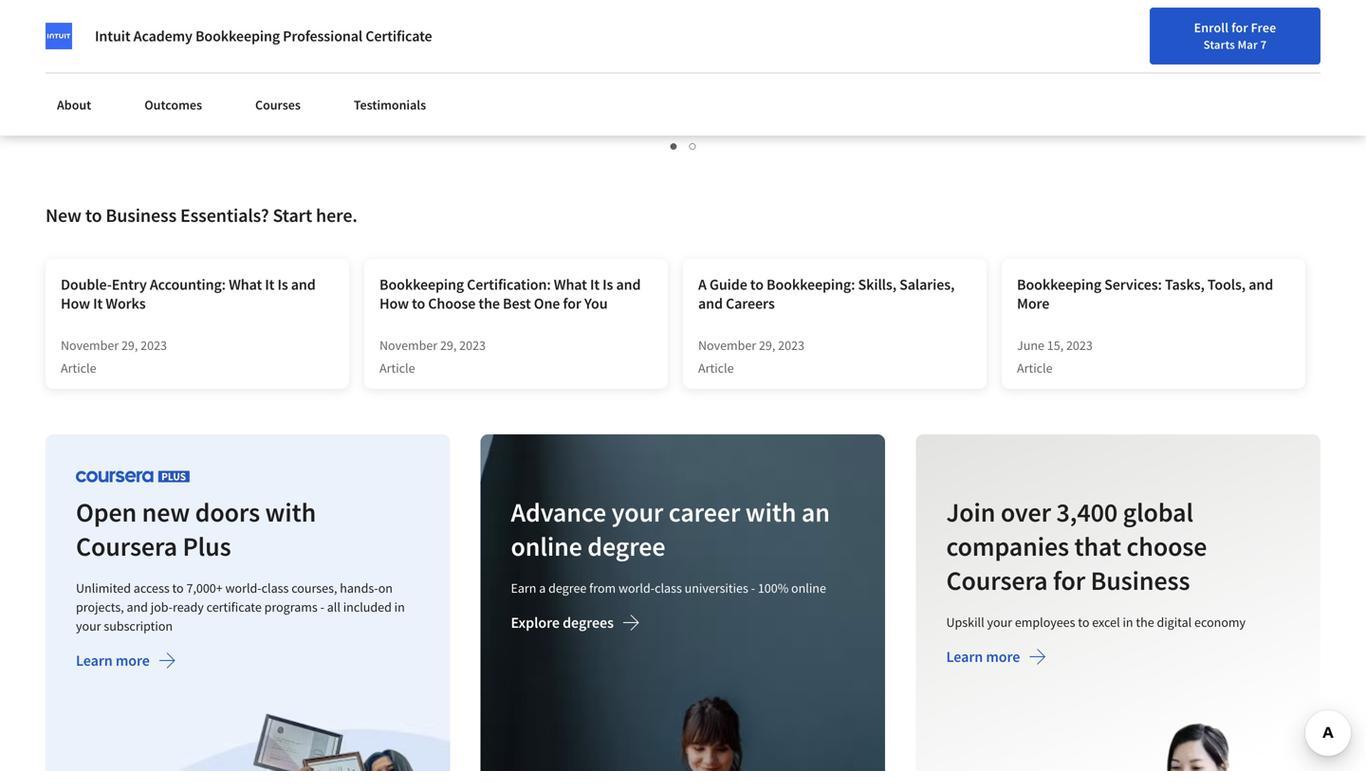Task type: describe. For each thing, give the bounding box(es) containing it.
all
[[327, 599, 340, 616]]

more for the left 'learn more' link
[[116, 651, 150, 670]]

join for free
[[1282, 62, 1355, 79]]

0 horizontal spatial business
[[106, 204, 177, 227]]

an
[[802, 496, 830, 529]]

online inside advance your career with an online degree
[[511, 530, 582, 563]]

free for join for free
[[1330, 62, 1355, 79]]

article for to
[[379, 360, 415, 377]]

bookkeeping certification: what it is and how to choose the best one for you
[[379, 275, 641, 313]]

3,400
[[1056, 496, 1117, 529]]

digital
[[1157, 614, 1192, 631]]

double-entry accounting: what it is and how it works
[[61, 275, 316, 313]]

and inside unlimited access to 7,000+ world-class courses, hands-on projects, and job-ready certificate programs - all included in your subscription
[[127, 599, 148, 616]]

your inside unlimited access to 7,000+ world-class courses, hands-on projects, and job-ready certificate programs - all included in your subscription
[[76, 618, 101, 635]]

join for join over 3,400 global companies that choose coursera for business
[[946, 496, 995, 529]]

entry
[[112, 275, 147, 294]]

careers
[[726, 294, 775, 313]]

explore degrees link
[[511, 613, 640, 637]]

ready
[[173, 599, 204, 616]]

2023 inside june 15, 2023 article
[[1066, 337, 1093, 354]]

bookkeeping:
[[766, 275, 855, 294]]

hands-
[[340, 580, 378, 597]]

starts
[[1203, 37, 1235, 52]]

employees
[[1015, 614, 1075, 631]]

join for free link
[[1277, 53, 1360, 89]]

learn for the right 'learn more' link
[[946, 648, 983, 667]]

log in
[[1232, 60, 1265, 77]]

world- for 7,000+
[[225, 580, 261, 597]]

1 horizontal spatial learn more
[[946, 648, 1020, 667]]

tools,
[[1208, 275, 1246, 294]]

essentials?
[[180, 204, 269, 227]]

advance your career with an online degree
[[511, 496, 830, 563]]

7,000+
[[186, 580, 223, 597]]

2023 for to
[[459, 337, 486, 354]]

upskill your employees to excel in the digital economy
[[946, 614, 1245, 631]]

0 horizontal spatial learn more
[[76, 651, 150, 670]]

log
[[1232, 60, 1252, 77]]

career
[[1176, 60, 1213, 77]]

with for career
[[746, 496, 796, 529]]

more
[[1017, 294, 1049, 313]]

your for advance
[[612, 496, 664, 529]]

article inside june 15, 2023 article
[[1017, 360, 1053, 377]]

individuals
[[54, 9, 126, 28]]

2023 for how
[[141, 337, 167, 354]]

companies
[[946, 530, 1069, 563]]

and inside bookkeeping services: tasks, tools, and more
[[1249, 275, 1273, 294]]

accounting:
[[150, 275, 226, 294]]

1 horizontal spatial in
[[1123, 614, 1133, 631]]

outcomes link
[[133, 85, 213, 124]]

how inside double-entry accounting: what it is and how it works
[[61, 294, 90, 313]]

unlimited access to 7,000+ world-class courses, hands-on projects, and job-ready certificate programs - all included in your subscription
[[76, 580, 405, 635]]

upskill
[[946, 614, 984, 631]]

enroll
[[1194, 19, 1229, 36]]

intuit
[[95, 27, 130, 46]]

and inside the bookkeeping certification: what it is and how to choose the best one for you
[[616, 275, 641, 294]]

advance
[[511, 496, 606, 529]]

learn for the left 'learn more' link
[[76, 651, 113, 670]]

works
[[106, 294, 146, 313]]

subscription
[[104, 618, 173, 635]]

for
[[30, 9, 51, 28]]

it inside the bookkeeping certification: what it is and how to choose the best one for you
[[590, 275, 600, 294]]

that
[[1074, 530, 1121, 563]]

your for find
[[1121, 60, 1146, 77]]

intuit academy bookkeeping professional certificate
[[95, 27, 432, 46]]

over
[[1000, 496, 1051, 529]]

november for it
[[61, 337, 119, 354]]

guide
[[709, 275, 747, 294]]

more for the right 'learn more' link
[[986, 648, 1020, 667]]

open new doors with coursera plus
[[76, 496, 316, 563]]

excel
[[1092, 614, 1120, 631]]

testimonials
[[354, 96, 426, 113]]

certificate
[[365, 27, 432, 46]]

a
[[539, 580, 546, 597]]

november for choose
[[379, 337, 437, 354]]

choose
[[1126, 530, 1207, 563]]

certification:
[[467, 275, 551, 294]]

bookkeeping for bookkeeping services: tasks, tools, and more
[[1017, 275, 1101, 294]]

how inside the bookkeeping certification: what it is and how to choose the best one for you
[[379, 294, 409, 313]]

unlimited
[[76, 580, 131, 597]]

projects,
[[76, 599, 124, 616]]

100%
[[758, 580, 789, 597]]

find your new career
[[1094, 60, 1213, 77]]

degree inside advance your career with an online degree
[[588, 530, 666, 563]]

mar
[[1238, 37, 1258, 52]]

0 horizontal spatial it
[[93, 294, 103, 313]]

1 horizontal spatial -
[[751, 580, 755, 597]]

with for doors
[[265, 496, 316, 529]]

plus
[[183, 530, 231, 563]]

open
[[76, 496, 137, 529]]

learner-dede d-usa image
[[110, 0, 691, 122]]

earn a degree from world-class universities - 100% online
[[511, 580, 826, 597]]

choose
[[428, 294, 476, 313]]

0 horizontal spatial bookkeeping
[[195, 27, 280, 46]]

find your new career link
[[1084, 57, 1222, 81]]

to left excel
[[1078, 614, 1089, 631]]

access
[[134, 580, 170, 597]]

new to business essentials? start here.
[[46, 204, 357, 227]]

in inside unlimited access to 7,000+ world-class courses, hands-on projects, and job-ready certificate programs - all included in your subscription
[[394, 599, 405, 616]]

is inside double-entry accounting: what it is and how it works
[[277, 275, 288, 294]]



Task type: locate. For each thing, give the bounding box(es) containing it.
0 horizontal spatial the
[[479, 294, 500, 313]]

1 horizontal spatial 29,
[[440, 337, 457, 354]]

1 horizontal spatial is
[[603, 275, 613, 294]]

2 horizontal spatial november 29, 2023 article
[[698, 337, 804, 377]]

and up subscription
[[127, 599, 148, 616]]

1 vertical spatial business
[[1090, 564, 1190, 597]]

1 horizontal spatial world-
[[619, 580, 655, 597]]

new left career on the top of the page
[[1149, 60, 1174, 77]]

and right tools,
[[1249, 275, 1273, 294]]

more down employees
[[986, 648, 1020, 667]]

business down choose
[[1090, 564, 1190, 597]]

29, down the works
[[121, 337, 138, 354]]

2023 for careers
[[778, 337, 804, 354]]

0 horizontal spatial november
[[61, 337, 119, 354]]

degree up from
[[588, 530, 666, 563]]

degrees
[[563, 613, 614, 632]]

2023 down choose
[[459, 337, 486, 354]]

one
[[534, 294, 560, 313]]

testimonials link
[[342, 85, 437, 124]]

coursera inside open new doors with coursera plus
[[76, 530, 177, 563]]

3 november from the left
[[698, 337, 756, 354]]

to inside a guide to bookkeeping: skills, salaries, and careers
[[750, 275, 764, 294]]

bookkeeping right academy
[[195, 27, 280, 46]]

1 vertical spatial -
[[320, 599, 324, 616]]

new
[[142, 496, 190, 529]]

0 horizontal spatial in
[[394, 599, 405, 616]]

is inside the bookkeeping certification: what it is and how to choose the best one for you
[[603, 275, 613, 294]]

1 is from the left
[[277, 275, 288, 294]]

join over 3,400 global companies that choose coursera for business
[[946, 496, 1207, 597]]

academy
[[133, 27, 192, 46]]

degree right a
[[549, 580, 587, 597]]

for inside the bookkeeping certification: what it is and how to choose the best one for you
[[563, 294, 581, 313]]

0 vertical spatial -
[[751, 580, 755, 597]]

1 29, from the left
[[121, 337, 138, 354]]

courses link
[[244, 85, 312, 124]]

for left you at top left
[[563, 294, 581, 313]]

learn more down subscription
[[76, 651, 150, 670]]

free right "in"
[[1330, 62, 1355, 79]]

from
[[589, 580, 616, 597]]

for inside join over 3,400 global companies that choose coursera for business
[[1053, 564, 1085, 597]]

2 29, from the left
[[440, 337, 457, 354]]

you
[[584, 294, 608, 313]]

0 horizontal spatial how
[[61, 294, 90, 313]]

- inside unlimited access to 7,000+ world-class courses, hands-on projects, and job-ready certificate programs - all included in your subscription
[[320, 599, 324, 616]]

career
[[669, 496, 740, 529]]

2 horizontal spatial bookkeeping
[[1017, 275, 1101, 294]]

business
[[106, 204, 177, 227], [1090, 564, 1190, 597]]

free inside enroll for free starts mar 7
[[1251, 19, 1276, 36]]

29, down the careers
[[759, 337, 775, 354]]

1 horizontal spatial degree
[[588, 530, 666, 563]]

your left "career"
[[612, 496, 664, 529]]

1 class from the left
[[261, 580, 289, 597]]

in
[[1255, 60, 1265, 77]]

1 horizontal spatial november 29, 2023 article
[[379, 337, 486, 377]]

0 vertical spatial coursera
[[76, 530, 177, 563]]

0 horizontal spatial -
[[320, 599, 324, 616]]

a
[[698, 275, 707, 294]]

0 vertical spatial degree
[[588, 530, 666, 563]]

a guide to bookkeeping: skills, salaries, and careers
[[698, 275, 955, 313]]

for individuals
[[30, 9, 126, 28]]

how left the works
[[61, 294, 90, 313]]

best
[[503, 294, 531, 313]]

1 with from the left
[[265, 496, 316, 529]]

coursera down the companies
[[946, 564, 1048, 597]]

bookkeeping up "15,"
[[1017, 275, 1101, 294]]

the inside the bookkeeping certification: what it is and how to choose the best one for you
[[479, 294, 500, 313]]

professional
[[283, 27, 363, 46]]

what inside the bookkeeping certification: what it is and how to choose the best one for you
[[554, 275, 587, 294]]

slides element
[[80, 136, 1286, 155]]

1 vertical spatial degree
[[549, 580, 587, 597]]

0 horizontal spatial world-
[[225, 580, 261, 597]]

with
[[265, 496, 316, 529], [746, 496, 796, 529]]

what
[[229, 275, 262, 294], [554, 275, 587, 294]]

what right best
[[554, 275, 587, 294]]

with inside advance your career with an online degree
[[746, 496, 796, 529]]

on
[[378, 580, 393, 597]]

november down choose
[[379, 337, 437, 354]]

world- right from
[[619, 580, 655, 597]]

1 horizontal spatial coursera
[[946, 564, 1048, 597]]

1 horizontal spatial free
[[1330, 62, 1355, 79]]

and inside a guide to bookkeeping: skills, salaries, and careers
[[698, 294, 723, 313]]

2 class from the left
[[655, 580, 682, 597]]

0 horizontal spatial with
[[265, 496, 316, 529]]

what inside double-entry accounting: what it is and how it works
[[229, 275, 262, 294]]

salaries,
[[899, 275, 955, 294]]

to left choose
[[412, 294, 425, 313]]

job-
[[151, 599, 173, 616]]

0 horizontal spatial more
[[116, 651, 150, 670]]

for up mar
[[1231, 19, 1248, 36]]

0 vertical spatial new
[[1149, 60, 1174, 77]]

2 with from the left
[[746, 496, 796, 529]]

courses
[[255, 96, 301, 113]]

1 horizontal spatial online
[[791, 580, 826, 597]]

29, for choose
[[440, 337, 457, 354]]

3 november 29, 2023 article from the left
[[698, 337, 804, 377]]

0 horizontal spatial degree
[[549, 580, 587, 597]]

1 vertical spatial join
[[946, 496, 995, 529]]

included
[[343, 599, 392, 616]]

- left all
[[320, 599, 324, 616]]

and inside double-entry accounting: what it is and how it works
[[291, 275, 316, 294]]

more down subscription
[[116, 651, 150, 670]]

log in link
[[1222, 57, 1275, 80]]

and right you at top left
[[616, 275, 641, 294]]

2023 down the works
[[141, 337, 167, 354]]

1 vertical spatial coursera
[[946, 564, 1048, 597]]

0 horizontal spatial is
[[277, 275, 288, 294]]

online
[[511, 530, 582, 563], [791, 580, 826, 597]]

november 29, 2023 article down the works
[[61, 337, 167, 377]]

article for how
[[61, 360, 96, 377]]

your right find
[[1121, 60, 1146, 77]]

doors
[[195, 496, 260, 529]]

coursera image
[[23, 53, 143, 84]]

1 horizontal spatial what
[[554, 275, 587, 294]]

1 vertical spatial free
[[1330, 62, 1355, 79]]

programs
[[264, 599, 318, 616]]

bookkeeping left the certification: at the top left of page
[[379, 275, 464, 294]]

november 29, 2023 article down the careers
[[698, 337, 804, 377]]

2 article from the left
[[379, 360, 415, 377]]

1 november 29, 2023 article from the left
[[61, 337, 167, 377]]

here.
[[316, 204, 357, 227]]

with left an
[[746, 496, 796, 529]]

1 what from the left
[[229, 275, 262, 294]]

1 article from the left
[[61, 360, 96, 377]]

the left digital
[[1136, 614, 1154, 631]]

4 2023 from the left
[[1066, 337, 1093, 354]]

explore degrees
[[511, 613, 614, 632]]

1 how from the left
[[61, 294, 90, 313]]

find
[[1094, 60, 1118, 77]]

free up 7
[[1251, 19, 1276, 36]]

1 2023 from the left
[[141, 337, 167, 354]]

services:
[[1104, 275, 1162, 294]]

june
[[1017, 337, 1044, 354]]

1 horizontal spatial more
[[986, 648, 1020, 667]]

1 horizontal spatial it
[[265, 275, 275, 294]]

0 horizontal spatial new
[[46, 204, 82, 227]]

0 horizontal spatial class
[[261, 580, 289, 597]]

it left the works
[[93, 294, 103, 313]]

it right one
[[590, 275, 600, 294]]

1 vertical spatial the
[[1136, 614, 1154, 631]]

bookkeeping for bookkeeping certification: what it is and how to choose the best one for you
[[379, 275, 464, 294]]

2 horizontal spatial 29,
[[759, 337, 775, 354]]

is down "start"
[[277, 275, 288, 294]]

0 horizontal spatial online
[[511, 530, 582, 563]]

1 horizontal spatial new
[[1149, 60, 1174, 77]]

class left universities at the right bottom of page
[[655, 580, 682, 597]]

world- inside unlimited access to 7,000+ world-class courses, hands-on projects, and job-ready certificate programs - all included in your subscription
[[225, 580, 261, 597]]

bookkeeping
[[195, 27, 280, 46], [379, 275, 464, 294], [1017, 275, 1101, 294]]

article for careers
[[698, 360, 734, 377]]

1 horizontal spatial november
[[379, 337, 437, 354]]

1 horizontal spatial bookkeeping
[[379, 275, 464, 294]]

bookkeeping inside the bookkeeping certification: what it is and how to choose the best one for you
[[379, 275, 464, 294]]

november 29, 2023 article
[[61, 337, 167, 377], [379, 337, 486, 377], [698, 337, 804, 377]]

class inside unlimited access to 7,000+ world-class courses, hands-on projects, and job-ready certificate programs - all included in your subscription
[[261, 580, 289, 597]]

1 horizontal spatial the
[[1136, 614, 1154, 631]]

your right upskill
[[987, 614, 1012, 631]]

it down "start"
[[265, 275, 275, 294]]

to up ready at the bottom left of the page
[[172, 580, 184, 597]]

join right "in"
[[1282, 62, 1307, 79]]

join for join for free
[[1282, 62, 1307, 79]]

1 vertical spatial online
[[791, 580, 826, 597]]

november 29, 2023 article for choose
[[379, 337, 486, 377]]

universities
[[685, 580, 748, 597]]

the
[[479, 294, 500, 313], [1136, 614, 1154, 631]]

- left the 100%
[[751, 580, 755, 597]]

1 november from the left
[[61, 337, 119, 354]]

new up double-
[[46, 204, 82, 227]]

2 horizontal spatial november
[[698, 337, 756, 354]]

world-
[[225, 580, 261, 597], [619, 580, 655, 597]]

your for upskill
[[987, 614, 1012, 631]]

2 horizontal spatial it
[[590, 275, 600, 294]]

june 15, 2023 article
[[1017, 337, 1093, 377]]

0 horizontal spatial what
[[229, 275, 262, 294]]

your
[[1121, 60, 1146, 77], [612, 496, 664, 529], [987, 614, 1012, 631], [76, 618, 101, 635]]

class for courses,
[[261, 580, 289, 597]]

degree
[[588, 530, 666, 563], [549, 580, 587, 597]]

what right accounting:
[[229, 275, 262, 294]]

learn more down upskill
[[946, 648, 1020, 667]]

2023 down a guide to bookkeeping: skills, salaries, and careers
[[778, 337, 804, 354]]

2 how from the left
[[379, 294, 409, 313]]

for right "in"
[[1310, 62, 1327, 79]]

0 horizontal spatial free
[[1251, 19, 1276, 36]]

enroll for free starts mar 7
[[1194, 19, 1276, 52]]

to
[[85, 204, 102, 227], [750, 275, 764, 294], [412, 294, 425, 313], [172, 580, 184, 597], [1078, 614, 1089, 631]]

business inside join over 3,400 global companies that choose coursera for business
[[1090, 564, 1190, 597]]

0 horizontal spatial learn more link
[[76, 651, 176, 675]]

the left best
[[479, 294, 500, 313]]

world- up certificate
[[225, 580, 261, 597]]

november 29, 2023 article down choose
[[379, 337, 486, 377]]

bookkeeping inside bookkeeping services: tasks, tools, and more
[[1017, 275, 1101, 294]]

how left choose
[[379, 294, 409, 313]]

0 horizontal spatial join
[[946, 496, 995, 529]]

is right one
[[603, 275, 613, 294]]

about
[[57, 96, 91, 113]]

to up double-
[[85, 204, 102, 227]]

economy
[[1194, 614, 1245, 631]]

double-
[[61, 275, 112, 294]]

2 world- from the left
[[619, 580, 655, 597]]

to inside unlimited access to 7,000+ world-class courses, hands-on projects, and job-ready certificate programs - all included in your subscription
[[172, 580, 184, 597]]

29,
[[121, 337, 138, 354], [440, 337, 457, 354], [759, 337, 775, 354]]

2 what from the left
[[554, 275, 587, 294]]

learn more
[[946, 648, 1020, 667], [76, 651, 150, 670]]

0 horizontal spatial coursera
[[76, 530, 177, 563]]

learn down upskill
[[946, 648, 983, 667]]

0 horizontal spatial 29,
[[121, 337, 138, 354]]

29, down choose
[[440, 337, 457, 354]]

3 2023 from the left
[[778, 337, 804, 354]]

1 horizontal spatial with
[[746, 496, 796, 529]]

2023
[[141, 337, 167, 354], [459, 337, 486, 354], [778, 337, 804, 354], [1066, 337, 1093, 354]]

with inside open new doors with coursera plus
[[265, 496, 316, 529]]

intuit image
[[46, 23, 72, 49]]

explore
[[511, 613, 560, 632]]

2 november from the left
[[379, 337, 437, 354]]

more
[[986, 648, 1020, 667], [116, 651, 150, 670]]

outcomes
[[144, 96, 202, 113]]

business up entry
[[106, 204, 177, 227]]

to inside the bookkeeping certification: what it is and how to choose the best one for you
[[412, 294, 425, 313]]

skills,
[[858, 275, 896, 294]]

class for universities
[[655, 580, 682, 597]]

to right the guide in the right of the page
[[750, 275, 764, 294]]

1 world- from the left
[[225, 580, 261, 597]]

1 horizontal spatial join
[[1282, 62, 1307, 79]]

your down projects,
[[76, 618, 101, 635]]

2023 right "15,"
[[1066, 337, 1093, 354]]

2 is from the left
[[603, 275, 613, 294]]

2 november 29, 2023 article from the left
[[379, 337, 486, 377]]

online down advance
[[511, 530, 582, 563]]

about link
[[46, 85, 103, 124]]

0 horizontal spatial learn
[[76, 651, 113, 670]]

how
[[61, 294, 90, 313], [379, 294, 409, 313]]

your inside advance your career with an online degree
[[612, 496, 664, 529]]

7
[[1260, 37, 1267, 52]]

1 horizontal spatial how
[[379, 294, 409, 313]]

november down the careers
[[698, 337, 756, 354]]

in right excel
[[1123, 614, 1133, 631]]

15,
[[1047, 337, 1064, 354]]

0 vertical spatial online
[[511, 530, 582, 563]]

coursera down open on the bottom left of page
[[76, 530, 177, 563]]

in right included
[[394, 599, 405, 616]]

2 2023 from the left
[[459, 337, 486, 354]]

and left the careers
[[698, 294, 723, 313]]

0 vertical spatial join
[[1282, 62, 1307, 79]]

earn
[[511, 580, 537, 597]]

3 29, from the left
[[759, 337, 775, 354]]

courses,
[[291, 580, 337, 597]]

class up programs
[[261, 580, 289, 597]]

online right the 100%
[[791, 580, 826, 597]]

article
[[61, 360, 96, 377], [379, 360, 415, 377], [698, 360, 734, 377], [1017, 360, 1053, 377]]

november 29, 2023 article for it
[[61, 337, 167, 377]]

world- for from
[[619, 580, 655, 597]]

0 vertical spatial the
[[479, 294, 500, 313]]

learn more link down upskill
[[946, 648, 1046, 671]]

0 horizontal spatial november 29, 2023 article
[[61, 337, 167, 377]]

join up the companies
[[946, 496, 995, 529]]

0 vertical spatial business
[[106, 204, 177, 227]]

0 vertical spatial free
[[1251, 19, 1276, 36]]

global
[[1123, 496, 1193, 529]]

november down the works
[[61, 337, 119, 354]]

with right doors
[[265, 496, 316, 529]]

free for enroll for free starts mar 7
[[1251, 19, 1276, 36]]

29, for it
[[121, 337, 138, 354]]

4 article from the left
[[1017, 360, 1053, 377]]

and
[[291, 275, 316, 294], [616, 275, 641, 294], [1249, 275, 1273, 294], [698, 294, 723, 313], [127, 599, 148, 616]]

1 horizontal spatial learn
[[946, 648, 983, 667]]

coursera inside join over 3,400 global companies that choose coursera for business
[[946, 564, 1048, 597]]

for
[[1231, 19, 1248, 36], [1310, 62, 1327, 79], [563, 294, 581, 313], [1053, 564, 1085, 597]]

and down "start"
[[291, 275, 316, 294]]

1 horizontal spatial learn more link
[[946, 648, 1046, 671]]

join inside join over 3,400 global companies that choose coursera for business
[[946, 496, 995, 529]]

learn down projects,
[[76, 651, 113, 670]]

3 article from the left
[[698, 360, 734, 377]]

1 horizontal spatial business
[[1090, 564, 1190, 597]]

coursera plus image
[[76, 471, 190, 483]]

bookkeeping services: tasks, tools, and more
[[1017, 275, 1273, 313]]

learn more link down subscription
[[76, 651, 176, 675]]

1 horizontal spatial class
[[655, 580, 682, 597]]

1 vertical spatial new
[[46, 204, 82, 227]]

for down that
[[1053, 564, 1085, 597]]

tasks,
[[1165, 275, 1205, 294]]

None search field
[[271, 50, 583, 88]]

for inside enroll for free starts mar 7
[[1231, 19, 1248, 36]]



Task type: vqa. For each thing, say whether or not it's contained in the screenshot.
University of Michigan IMAGE
no



